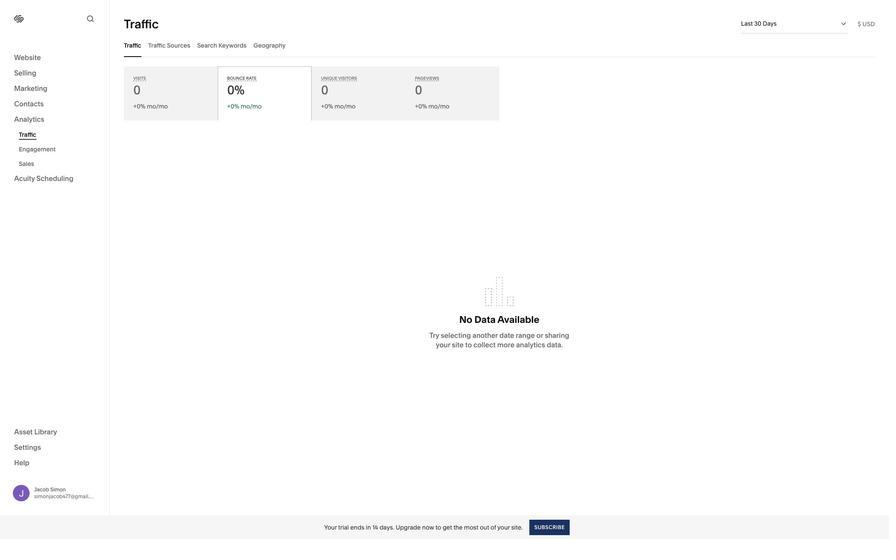 Task type: describe. For each thing, give the bounding box(es) containing it.
traffic button
[[124, 33, 141, 57]]

0% for pageviews 0 0% mo/mo
[[419, 102, 427, 110]]

0 for visits 0 0% mo/mo
[[133, 83, 141, 97]]

out
[[480, 523, 489, 531]]

no data available
[[460, 314, 540, 326]]

most
[[464, 523, 479, 531]]

0 inside unique visitors 0 0% mo/mo
[[321, 83, 329, 97]]

or
[[537, 331, 543, 340]]

bounce rate 0%
[[227, 76, 257, 97]]

of
[[491, 523, 496, 531]]

marketing link
[[14, 84, 95, 94]]

unique visitors 0 0% mo/mo
[[321, 76, 357, 110]]

get
[[443, 523, 452, 531]]

contacts
[[14, 99, 44, 108]]

rate
[[246, 76, 257, 81]]

asset
[[14, 427, 33, 436]]

more
[[497, 341, 515, 349]]

marketing
[[14, 84, 47, 93]]

site
[[452, 341, 464, 349]]

engagement link
[[19, 142, 100, 157]]

jacob simon simonjacob477@gmail.com
[[34, 486, 100, 500]]

mo/mo inside visits 0 0% mo/mo
[[147, 102, 168, 110]]

search
[[197, 41, 217, 49]]

acuity scheduling link
[[14, 174, 95, 184]]

usd
[[863, 20, 875, 28]]

0% mo/mo
[[231, 102, 262, 110]]

analytics
[[14, 115, 44, 124]]

selecting
[[441, 331, 471, 340]]

to inside 'try selecting another date range or sharing your site to collect more analytics data.'
[[465, 341, 472, 349]]

geography
[[254, 41, 286, 49]]

geography button
[[254, 33, 286, 57]]

traffic sources button
[[148, 33, 190, 57]]

asset library link
[[14, 427, 95, 437]]

traffic inside button
[[148, 41, 166, 49]]

no
[[460, 314, 473, 326]]

days.
[[380, 523, 394, 531]]

0% for visits 0 0% mo/mo
[[137, 102, 145, 110]]

library
[[34, 427, 57, 436]]

traffic sources
[[148, 41, 190, 49]]

subscribe button
[[530, 520, 570, 535]]

traffic up traffic button
[[124, 17, 159, 31]]

sales link
[[19, 157, 100, 171]]

trial
[[338, 523, 349, 531]]

pageviews 0 0% mo/mo
[[415, 76, 450, 110]]

collect
[[474, 341, 496, 349]]

pageviews
[[415, 76, 439, 81]]

contacts link
[[14, 99, 95, 109]]

website
[[14, 53, 41, 62]]

sharing
[[545, 331, 570, 340]]

data
[[475, 314, 496, 326]]

acuity
[[14, 174, 35, 183]]

website link
[[14, 53, 95, 63]]

search keywords
[[197, 41, 247, 49]]

unique
[[321, 76, 338, 81]]

simon
[[50, 486, 66, 493]]

analytics
[[516, 341, 545, 349]]

subscribe
[[535, 524, 565, 530]]

another
[[473, 331, 498, 340]]



Task type: vqa. For each thing, say whether or not it's contained in the screenshot.
'Activity'
no



Task type: locate. For each thing, give the bounding box(es) containing it.
0 vertical spatial your
[[436, 341, 450, 349]]

your trial ends in 14 days. upgrade now to get the most out of your site.
[[324, 523, 523, 531]]

1 0 from the left
[[133, 83, 141, 97]]

ends
[[350, 523, 365, 531]]

1 horizontal spatial 0
[[321, 83, 329, 97]]

14
[[373, 523, 378, 531]]

0 down unique
[[321, 83, 329, 97]]

your right of
[[498, 523, 510, 531]]

search keywords button
[[197, 33, 247, 57]]

jacob
[[34, 486, 49, 493]]

upgrade
[[396, 523, 421, 531]]

selling link
[[14, 68, 95, 78]]

visits 0 0% mo/mo
[[133, 76, 168, 110]]

in
[[366, 523, 371, 531]]

3 mo/mo from the left
[[335, 102, 356, 110]]

0 horizontal spatial 0
[[133, 83, 141, 97]]

keywords
[[219, 41, 247, 49]]

0 for pageviews 0 0% mo/mo
[[415, 83, 422, 97]]

site.
[[512, 523, 523, 531]]

$
[[858, 20, 861, 28]]

0 vertical spatial to
[[465, 341, 472, 349]]

0% inside unique visitors 0 0% mo/mo
[[325, 102, 333, 110]]

visitors
[[338, 76, 357, 81]]

range
[[516, 331, 535, 340]]

sales
[[19, 160, 34, 168]]

try selecting another date range or sharing your site to collect more analytics data.
[[430, 331, 570, 349]]

visits
[[133, 76, 146, 81]]

tab list containing traffic
[[124, 33, 875, 57]]

mo/mo inside unique visitors 0 0% mo/mo
[[335, 102, 356, 110]]

bounce
[[227, 76, 245, 81]]

0 horizontal spatial to
[[436, 523, 441, 531]]

1 vertical spatial your
[[498, 523, 510, 531]]

date
[[500, 331, 514, 340]]

mo/mo inside pageviews 0 0% mo/mo
[[429, 102, 450, 110]]

1 horizontal spatial your
[[498, 523, 510, 531]]

selling
[[14, 69, 36, 77]]

asset library
[[14, 427, 57, 436]]

0 down the visits
[[133, 83, 141, 97]]

available
[[498, 314, 540, 326]]

help link
[[14, 458, 29, 467]]

settings
[[14, 443, 41, 451]]

0 inside pageviews 0 0% mo/mo
[[415, 83, 422, 97]]

traffic left sources
[[148, 41, 166, 49]]

help
[[14, 458, 29, 467]]

traffic up the visits
[[124, 41, 141, 49]]

traffic link
[[19, 127, 100, 142]]

1 mo/mo from the left
[[147, 102, 168, 110]]

2 horizontal spatial 0
[[415, 83, 422, 97]]

scheduling
[[36, 174, 73, 183]]

0% down 'bounce rate 0%' at top
[[231, 102, 239, 110]]

traffic down 'analytics'
[[19, 131, 36, 139]]

1 horizontal spatial to
[[465, 341, 472, 349]]

tab list
[[124, 33, 875, 57]]

analytics link
[[14, 115, 95, 125]]

0% down unique
[[325, 102, 333, 110]]

sources
[[167, 41, 190, 49]]

0% down the pageviews
[[419, 102, 427, 110]]

try
[[430, 331, 439, 340]]

your inside 'try selecting another date range or sharing your site to collect more analytics data.'
[[436, 341, 450, 349]]

30
[[755, 20, 762, 27]]

0 inside visits 0 0% mo/mo
[[133, 83, 141, 97]]

0 down the pageviews
[[415, 83, 422, 97]]

to right site
[[465, 341, 472, 349]]

engagement
[[19, 145, 56, 153]]

0% inside pageviews 0 0% mo/mo
[[419, 102, 427, 110]]

acuity scheduling
[[14, 174, 73, 183]]

0
[[133, 83, 141, 97], [321, 83, 329, 97], [415, 83, 422, 97]]

0 horizontal spatial your
[[436, 341, 450, 349]]

days
[[763, 20, 777, 27]]

your down try
[[436, 341, 450, 349]]

0% down "bounce"
[[227, 83, 245, 97]]

now
[[422, 523, 434, 531]]

the
[[454, 523, 463, 531]]

0% down the visits
[[137, 102, 145, 110]]

simonjacob477@gmail.com
[[34, 493, 100, 500]]

your
[[324, 523, 337, 531]]

last 30 days
[[741, 20, 777, 27]]

to left get
[[436, 523, 441, 531]]

0% inside 'bounce rate 0%'
[[227, 83, 245, 97]]

mo/mo
[[147, 102, 168, 110], [241, 102, 262, 110], [335, 102, 356, 110], [429, 102, 450, 110]]

last
[[741, 20, 753, 27]]

0%
[[227, 83, 245, 97], [137, 102, 145, 110], [231, 102, 239, 110], [325, 102, 333, 110], [419, 102, 427, 110]]

to
[[465, 341, 472, 349], [436, 523, 441, 531]]

data.
[[547, 341, 563, 349]]

settings link
[[14, 442, 95, 453]]

1 vertical spatial to
[[436, 523, 441, 531]]

3 0 from the left
[[415, 83, 422, 97]]

your
[[436, 341, 450, 349], [498, 523, 510, 531]]

traffic
[[124, 17, 159, 31], [124, 41, 141, 49], [148, 41, 166, 49], [19, 131, 36, 139]]

$ usd
[[858, 20, 875, 28]]

2 mo/mo from the left
[[241, 102, 262, 110]]

0% inside visits 0 0% mo/mo
[[137, 102, 145, 110]]

4 mo/mo from the left
[[429, 102, 450, 110]]

2 0 from the left
[[321, 83, 329, 97]]

0% for bounce rate 0%
[[227, 83, 245, 97]]

last 30 days button
[[741, 14, 849, 33]]



